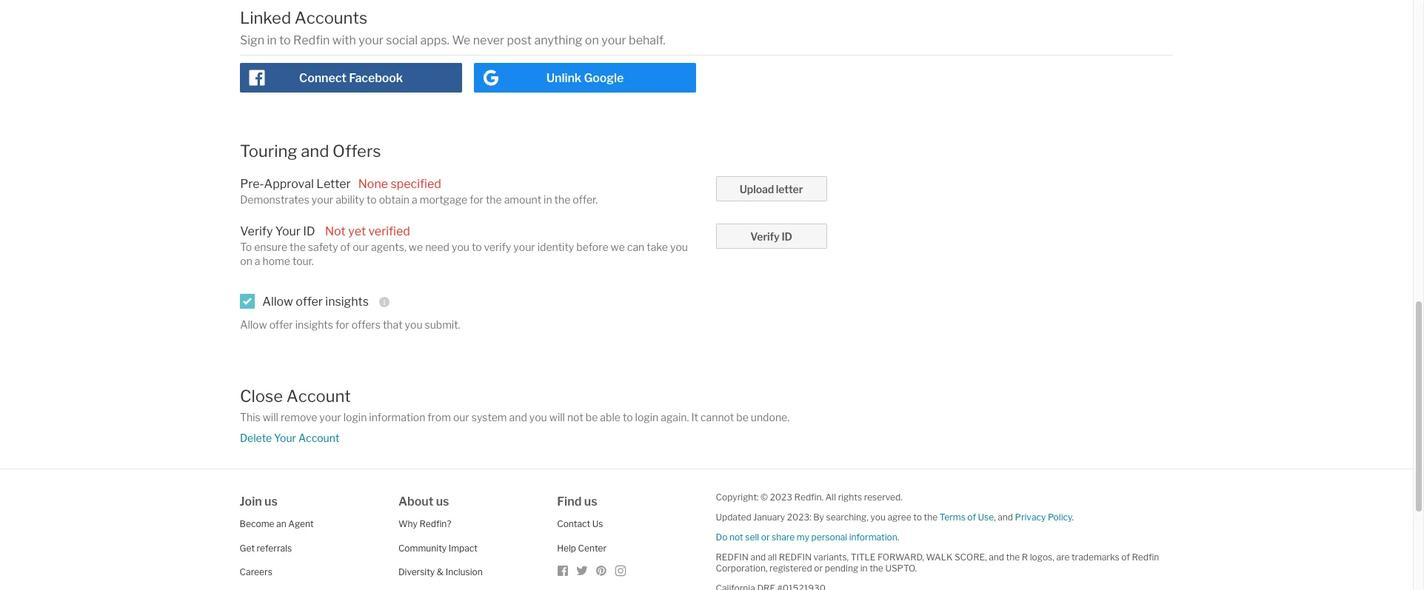 Task type: locate. For each thing, give the bounding box(es) containing it.
information inside close account this will remove your login information from our system and you will not be able to login again. it cannot be undone.
[[369, 411, 425, 424]]

1 horizontal spatial will
[[550, 411, 565, 424]]

0 horizontal spatial of
[[341, 241, 351, 253]]

1 horizontal spatial we
[[611, 241, 625, 253]]

a down specified
[[412, 193, 418, 206]]

us right 'find'
[[584, 495, 598, 509]]

0 vertical spatial your
[[275, 225, 301, 239]]

updated
[[716, 512, 752, 523]]

connect
[[299, 71, 347, 85]]

you
[[452, 241, 470, 253], [670, 241, 688, 253], [405, 318, 423, 331], [530, 411, 547, 424], [871, 512, 886, 523]]

information
[[369, 411, 425, 424], [850, 532, 898, 543]]

id
[[303, 225, 315, 239], [782, 230, 793, 243]]

redfin down accounts
[[293, 33, 330, 47]]

your down remove
[[274, 432, 296, 445]]

and left all
[[751, 552, 766, 563]]

the left the r
[[1007, 552, 1020, 563]]

tour.
[[293, 255, 314, 268]]

you right system
[[530, 411, 547, 424]]

to left verify
[[472, 241, 482, 253]]

allow offer insights for offers that you submit.
[[240, 318, 460, 331]]

0 vertical spatial a
[[412, 193, 418, 206]]

searching,
[[826, 512, 869, 523]]

0 horizontal spatial login
[[343, 411, 367, 424]]

your
[[359, 33, 384, 47], [602, 33, 627, 47], [312, 193, 333, 206], [514, 241, 535, 253], [320, 411, 341, 424]]

join
[[240, 495, 262, 509]]

will left able
[[550, 411, 565, 424]]

information left from
[[369, 411, 425, 424]]

your down 'letter'
[[312, 193, 333, 206]]

redfin right trademarks
[[1132, 552, 1160, 563]]

your inside to ensure the safety of our agents, we need you to verify your identity before we can take you on a home tour.
[[514, 241, 535, 253]]

2 vertical spatial of
[[1122, 552, 1130, 563]]

0 vertical spatial information
[[369, 411, 425, 424]]

community impact
[[399, 543, 478, 554]]

1 vertical spatial in
[[544, 193, 552, 206]]

1 horizontal spatial a
[[412, 193, 418, 206]]

a inside to ensure the safety of our agents, we need you to verify your identity before we can take you on a home tour.
[[255, 255, 260, 268]]

terms
[[940, 512, 966, 523]]

impact
[[449, 543, 478, 554]]

offer
[[296, 295, 323, 309], [269, 318, 293, 331]]

1 vertical spatial on
[[240, 255, 252, 268]]

1 horizontal spatial on
[[585, 33, 599, 47]]

on inside to ensure the safety of our agents, we need you to verify your identity before we can take you on a home tour.
[[240, 255, 252, 268]]

1 be from the left
[[586, 411, 598, 424]]

letter
[[776, 183, 803, 195]]

in inside the redfin and all redfin variants, title forward, walk score, and the r logos, are trademarks of redfin corporation, registered or pending in the uspto.
[[861, 563, 868, 574]]

login right remove
[[343, 411, 367, 424]]

in
[[267, 33, 277, 47], [544, 193, 552, 206], [861, 563, 868, 574]]

1 vertical spatial allow
[[240, 318, 267, 331]]

1 redfin from the left
[[716, 552, 749, 563]]

pre-approval letter none specified demonstrates your ability to obtain a mortgage for the amount in the offer.
[[240, 177, 598, 206]]

you right take
[[670, 241, 688, 253]]

2 redfin from the left
[[779, 552, 812, 563]]

and up 'letter'
[[301, 141, 329, 160]]

us up the redfin?
[[436, 495, 449, 509]]

0 horizontal spatial will
[[263, 411, 279, 424]]

0 vertical spatial offer
[[296, 295, 323, 309]]

be right cannot
[[737, 411, 749, 424]]

1 vertical spatial or
[[814, 563, 823, 574]]

ability
[[336, 193, 365, 206]]

will
[[263, 411, 279, 424], [550, 411, 565, 424]]

0 vertical spatial redfin
[[293, 33, 330, 47]]

a left home
[[255, 255, 260, 268]]

verify inside button
[[751, 230, 780, 243]]

0 vertical spatial or
[[761, 532, 770, 543]]

. right privacy
[[1072, 512, 1074, 523]]

1 vertical spatial insights
[[295, 318, 333, 331]]

0 horizontal spatial redfin
[[716, 552, 749, 563]]

do
[[716, 532, 728, 543]]

find
[[557, 495, 582, 509]]

0 vertical spatial in
[[267, 33, 277, 47]]

verify down 'upload letter'
[[751, 230, 780, 243]]

insights down 'allow offer insights'
[[295, 318, 333, 331]]

1 horizontal spatial not
[[730, 532, 744, 543]]

1 horizontal spatial id
[[782, 230, 793, 243]]

1 vertical spatial information
[[850, 532, 898, 543]]

1 horizontal spatial be
[[737, 411, 749, 424]]

1 horizontal spatial information
[[850, 532, 898, 543]]

behalf.
[[629, 33, 666, 47]]

0 vertical spatial on
[[585, 33, 599, 47]]

personal
[[812, 532, 848, 543]]

to right able
[[623, 411, 633, 424]]

get referrals
[[240, 543, 292, 554]]

on
[[585, 33, 599, 47], [240, 255, 252, 268]]

0 horizontal spatial redfin
[[293, 33, 330, 47]]

insights for allow offer insights
[[325, 295, 369, 309]]

1 horizontal spatial offer
[[296, 295, 323, 309]]

id up safety
[[303, 225, 315, 239]]

1 vertical spatial not
[[730, 532, 744, 543]]

0 vertical spatial not
[[567, 411, 584, 424]]

us right join
[[265, 495, 278, 509]]

verify for verify your id
[[240, 225, 273, 239]]

post
[[507, 33, 532, 47]]

the up tour.
[[290, 241, 306, 253]]

we
[[409, 241, 423, 253], [611, 241, 625, 253]]

use
[[978, 512, 994, 523]]

for left offers
[[336, 318, 349, 331]]

for
[[470, 193, 484, 206], [336, 318, 349, 331]]

redfin down my
[[779, 552, 812, 563]]

or right the sell
[[761, 532, 770, 543]]

0 vertical spatial our
[[353, 241, 369, 253]]

facebook
[[349, 71, 403, 85]]

0 vertical spatial of
[[341, 241, 351, 253]]

1 vertical spatial your
[[274, 432, 296, 445]]

0 horizontal spatial information
[[369, 411, 425, 424]]

redfin inside linked accounts sign in to redfin with your social apps. we never post anything on your behalf.
[[293, 33, 330, 47]]

in right sign
[[267, 33, 277, 47]]

0 horizontal spatial .
[[898, 532, 900, 543]]

1 horizontal spatial in
[[544, 193, 552, 206]]

on right the "anything"
[[585, 33, 599, 47]]

1 horizontal spatial for
[[470, 193, 484, 206]]

ensure
[[254, 241, 288, 253]]

become
[[240, 519, 274, 530]]

0 vertical spatial for
[[470, 193, 484, 206]]

insights up allow offer insights for offers that you submit.
[[325, 295, 369, 309]]

we left can
[[611, 241, 625, 253]]

0 horizontal spatial in
[[267, 33, 277, 47]]

offer down 'allow offer insights'
[[269, 318, 293, 331]]

to right agree
[[914, 512, 922, 523]]

. down agree
[[898, 532, 900, 543]]

3 us from the left
[[584, 495, 598, 509]]

and inside close account this will remove your login information from our system and you will not be able to login again. it cannot be undone.
[[509, 411, 527, 424]]

id down letter
[[782, 230, 793, 243]]

you down reserved.
[[871, 512, 886, 523]]

become an agent button
[[240, 519, 314, 530]]

0 vertical spatial allow
[[262, 295, 293, 309]]

0 vertical spatial insights
[[325, 295, 369, 309]]

0 horizontal spatial be
[[586, 411, 598, 424]]

0 horizontal spatial id
[[303, 225, 315, 239]]

amount
[[504, 193, 542, 206]]

account inside close account this will remove your login information from our system and you will not be able to login again. it cannot be undone.
[[287, 387, 351, 406]]

our right from
[[453, 411, 470, 424]]

delete your account
[[240, 432, 340, 445]]

our down yet
[[353, 241, 369, 253]]

id inside the verify id button
[[782, 230, 793, 243]]

contact us
[[557, 519, 603, 530]]

be left able
[[586, 411, 598, 424]]

get referrals button
[[240, 543, 292, 554]]

offer down tour.
[[296, 295, 323, 309]]

referrals
[[257, 543, 292, 554]]

home
[[263, 255, 290, 268]]

not left able
[[567, 411, 584, 424]]

1 vertical spatial our
[[453, 411, 470, 424]]

us for about us
[[436, 495, 449, 509]]

information up "title"
[[850, 532, 898, 543]]

verify up to
[[240, 225, 273, 239]]

1 vertical spatial redfin
[[1132, 552, 1160, 563]]

1 us from the left
[[265, 495, 278, 509]]

to down linked on the top left of the page
[[279, 33, 291, 47]]

.
[[1072, 512, 1074, 523], [898, 532, 900, 543]]

close
[[240, 387, 283, 406]]

your right verify
[[514, 241, 535, 253]]

2 horizontal spatial of
[[1122, 552, 1130, 563]]

2 horizontal spatial us
[[584, 495, 598, 509]]

your up the ensure
[[275, 225, 301, 239]]

diversity & inclusion
[[399, 567, 483, 578]]

1 horizontal spatial us
[[436, 495, 449, 509]]

0 horizontal spatial we
[[409, 241, 423, 253]]

0 horizontal spatial offer
[[269, 318, 293, 331]]

this
[[240, 411, 261, 424]]

0 horizontal spatial not
[[567, 411, 584, 424]]

allow for allow offer insights
[[262, 295, 293, 309]]

0 horizontal spatial verify
[[240, 225, 273, 239]]

in right pending at right bottom
[[861, 563, 868, 574]]

to inside to ensure the safety of our agents, we need you to verify your identity before we can take you on a home tour.
[[472, 241, 482, 253]]

0 horizontal spatial on
[[240, 255, 252, 268]]

not right 'do'
[[730, 532, 744, 543]]

verify
[[240, 225, 273, 239], [751, 230, 780, 243]]

2 we from the left
[[611, 241, 625, 253]]

why redfin?
[[399, 519, 452, 530]]

you inside close account this will remove your login information from our system and you will not be able to login again. it cannot be undone.
[[530, 411, 547, 424]]

verify your id
[[240, 225, 315, 239]]

the inside to ensure the safety of our agents, we need you to verify your identity before we can take you on a home tour.
[[290, 241, 306, 253]]

allow for allow offer insights for offers that you submit.
[[240, 318, 267, 331]]

redfin
[[716, 552, 749, 563], [779, 552, 812, 563]]

for right mortgage
[[470, 193, 484, 206]]

2 horizontal spatial in
[[861, 563, 868, 574]]

the left terms
[[924, 512, 938, 523]]

1 vertical spatial of
[[968, 512, 976, 523]]

to inside pre-approval letter none specified demonstrates your ability to obtain a mortgage for the amount in the offer.
[[367, 193, 377, 206]]

redfin?
[[420, 519, 452, 530]]

your right remove
[[320, 411, 341, 424]]

1 horizontal spatial verify
[[751, 230, 780, 243]]

1 horizontal spatial redfin
[[1132, 552, 1160, 563]]

in inside pre-approval letter none specified demonstrates your ability to obtain a mortgage for the amount in the offer.
[[544, 193, 552, 206]]

2 vertical spatial in
[[861, 563, 868, 574]]

redfin down 'do'
[[716, 552, 749, 563]]

corporation,
[[716, 563, 768, 574]]

careers
[[240, 567, 272, 578]]

1 horizontal spatial login
[[635, 411, 659, 424]]

touring
[[240, 141, 298, 160]]

login left again.
[[635, 411, 659, 424]]

help center button
[[557, 543, 607, 554]]

of down not
[[341, 241, 351, 253]]

1 horizontal spatial .
[[1072, 512, 1074, 523]]

in right amount
[[544, 193, 552, 206]]

will right this at the left bottom
[[263, 411, 279, 424]]

identity
[[538, 241, 574, 253]]

pre-
[[240, 177, 264, 191]]

1 vertical spatial .
[[898, 532, 900, 543]]

on down to
[[240, 255, 252, 268]]

you right the that on the bottom
[[405, 318, 423, 331]]

1 horizontal spatial redfin
[[779, 552, 812, 563]]

allow down home
[[262, 295, 293, 309]]

or left pending at right bottom
[[814, 563, 823, 574]]

0 horizontal spatial us
[[265, 495, 278, 509]]

of left use
[[968, 512, 976, 523]]

allow down 'allow offer insights'
[[240, 318, 267, 331]]

1 vertical spatial a
[[255, 255, 260, 268]]

do not sell or share my personal information link
[[716, 532, 898, 543]]

offers
[[333, 141, 381, 160]]

1 horizontal spatial our
[[453, 411, 470, 424]]

help
[[557, 543, 576, 554]]

and right system
[[509, 411, 527, 424]]

community
[[399, 543, 447, 554]]

us
[[265, 495, 278, 509], [436, 495, 449, 509], [584, 495, 598, 509]]

2 us from the left
[[436, 495, 449, 509]]

my
[[797, 532, 810, 543]]

1 vertical spatial for
[[336, 318, 349, 331]]

0 horizontal spatial a
[[255, 255, 260, 268]]

need
[[425, 241, 450, 253]]

account up remove
[[287, 387, 351, 406]]

1 horizontal spatial or
[[814, 563, 823, 574]]

sell
[[745, 532, 759, 543]]

share
[[772, 532, 795, 543]]

remove
[[281, 411, 317, 424]]

1 vertical spatial offer
[[269, 318, 293, 331]]

verify id
[[751, 230, 793, 243]]

of right trademarks
[[1122, 552, 1130, 563]]

to down none
[[367, 193, 377, 206]]

sign
[[240, 33, 265, 47]]

0 horizontal spatial or
[[761, 532, 770, 543]]

information for account
[[369, 411, 425, 424]]

0 vertical spatial account
[[287, 387, 351, 406]]

1 will from the left
[[263, 411, 279, 424]]

0 horizontal spatial our
[[353, 241, 369, 253]]

title
[[851, 552, 876, 563]]

we left need
[[409, 241, 423, 253]]

account down remove
[[298, 432, 340, 445]]

careers button
[[240, 567, 272, 578]]



Task type: vqa. For each thing, say whether or not it's contained in the screenshot.
top "be"
no



Task type: describe. For each thing, give the bounding box(es) containing it.
verify
[[484, 241, 511, 253]]

why
[[399, 519, 418, 530]]

2 be from the left
[[737, 411, 749, 424]]

not inside close account this will remove your login information from our system and you will not be able to login again. it cannot be undone.
[[567, 411, 584, 424]]

the left amount
[[486, 193, 502, 206]]

letter
[[317, 177, 351, 191]]

january
[[754, 512, 785, 523]]

copyright: © 2023 redfin. all rights reserved.
[[716, 492, 903, 503]]

1 we from the left
[[409, 241, 423, 253]]

redfin and all redfin variants, title forward, walk score, and the r logos, are trademarks of redfin corporation, registered or pending in the uspto.
[[716, 552, 1160, 574]]

the left offer.
[[555, 193, 571, 206]]

pending
[[825, 563, 859, 574]]

demonstrates
[[240, 193, 310, 206]]

&
[[437, 567, 444, 578]]

offer for allow offer insights
[[296, 295, 323, 309]]

that
[[383, 318, 403, 331]]

copyright:
[[716, 492, 759, 503]]

us
[[593, 519, 603, 530]]

contact
[[557, 519, 591, 530]]

cannot
[[701, 411, 734, 424]]

connect facebook button
[[240, 63, 462, 92]]

logos,
[[1030, 552, 1055, 563]]

get
[[240, 543, 255, 554]]

offer for allow offer insights for offers that you submit.
[[269, 318, 293, 331]]

©
[[761, 492, 768, 503]]

privacy
[[1015, 512, 1046, 523]]

none
[[358, 177, 388, 191]]

linked accounts sign in to redfin with your social apps. we never post anything on your behalf.
[[240, 8, 666, 47]]

on inside linked accounts sign in to redfin with your social apps. we never post anything on your behalf.
[[585, 33, 599, 47]]

a inside pre-approval letter none specified demonstrates your ability to obtain a mortgage for the amount in the offer.
[[412, 193, 418, 206]]

again.
[[661, 411, 689, 424]]

close account this will remove your login information from our system and you will not be able to login again. it cannot be undone.
[[240, 387, 790, 424]]

safety
[[308, 241, 338, 253]]

to
[[240, 241, 252, 253]]

trademarks
[[1072, 552, 1120, 563]]

obtain
[[379, 193, 410, 206]]

contact us button
[[557, 519, 603, 530]]

or inside the redfin and all redfin variants, title forward, walk score, and the r logos, are trademarks of redfin corporation, registered or pending in the uspto.
[[814, 563, 823, 574]]

1 horizontal spatial of
[[968, 512, 976, 523]]

verify id button
[[716, 224, 827, 249]]

us for join us
[[265, 495, 278, 509]]

accounts
[[295, 8, 368, 28]]

your for delete
[[274, 432, 296, 445]]

redfin inside the redfin and all redfin variants, title forward, walk score, and the r logos, are trademarks of redfin corporation, registered or pending in the uspto.
[[1132, 552, 1160, 563]]

it
[[692, 411, 699, 424]]

help center
[[557, 543, 607, 554]]

for inside pre-approval letter none specified demonstrates your ability to obtain a mortgage for the amount in the offer.
[[470, 193, 484, 206]]

find us
[[557, 495, 598, 509]]

can
[[627, 241, 645, 253]]

of inside to ensure the safety of our agents, we need you to verify your identity before we can take you on a home tour.
[[341, 241, 351, 253]]

an
[[276, 519, 286, 530]]

agents,
[[371, 241, 407, 253]]

insights for allow offer insights for offers that you submit.
[[295, 318, 333, 331]]

upload
[[740, 183, 774, 195]]

0 horizontal spatial for
[[336, 318, 349, 331]]

unlink
[[547, 71, 582, 85]]

specified
[[391, 177, 441, 191]]

redfin facebook image
[[557, 565, 569, 577]]

policy
[[1048, 512, 1072, 523]]

redfin.
[[795, 492, 824, 503]]

information for not
[[850, 532, 898, 543]]

do not sell or share my personal information .
[[716, 532, 900, 543]]

2 will from the left
[[550, 411, 565, 424]]

community impact button
[[399, 543, 478, 554]]

forward,
[[878, 552, 925, 563]]

redfin instagram image
[[615, 565, 627, 577]]

redfin twitter image
[[577, 565, 588, 577]]

r
[[1022, 552, 1028, 563]]

updated january 2023: by searching, you agree to the terms of use , and privacy policy .
[[716, 512, 1074, 523]]

inclusion
[[446, 567, 483, 578]]

not
[[325, 225, 346, 239]]

0 vertical spatial .
[[1072, 512, 1074, 523]]

touring and offers
[[240, 141, 381, 160]]

offers
[[352, 318, 381, 331]]

offer.
[[573, 193, 598, 206]]

submit.
[[425, 318, 460, 331]]

verify for verify id
[[751, 230, 780, 243]]

about
[[399, 495, 434, 509]]

agent
[[288, 519, 314, 530]]

to inside close account this will remove your login information from our system and you will not be able to login again. it cannot be undone.
[[623, 411, 633, 424]]

and right the , at bottom right
[[998, 512, 1014, 523]]

join us
[[240, 495, 278, 509]]

center
[[578, 543, 607, 554]]

your inside close account this will remove your login information from our system and you will not be able to login again. it cannot be undone.
[[320, 411, 341, 424]]

your right the with
[[359, 33, 384, 47]]

upload letter button
[[716, 176, 827, 201]]

upload letter
[[740, 183, 803, 195]]

not yet verified
[[325, 225, 410, 239]]

1 login from the left
[[343, 411, 367, 424]]

2 login from the left
[[635, 411, 659, 424]]

redfin pinterest image
[[596, 565, 608, 577]]

diversity
[[399, 567, 435, 578]]

our inside to ensure the safety of our agents, we need you to verify your identity before we can take you on a home tour.
[[353, 241, 369, 253]]

reserved.
[[864, 492, 903, 503]]

linked
[[240, 8, 291, 28]]

your for verify
[[275, 225, 301, 239]]

become an agent
[[240, 519, 314, 530]]

our inside close account this will remove your login information from our system and you will not be able to login again. it cannot be undone.
[[453, 411, 470, 424]]

why redfin? button
[[399, 519, 452, 530]]

with
[[332, 33, 356, 47]]

unlink google
[[547, 71, 624, 85]]

never
[[473, 33, 505, 47]]

to inside linked accounts sign in to redfin with your social apps. we never post anything on your behalf.
[[279, 33, 291, 47]]

in inside linked accounts sign in to redfin with your social apps. we never post anything on your behalf.
[[267, 33, 277, 47]]

us for find us
[[584, 495, 598, 509]]

you right need
[[452, 241, 470, 253]]

privacy policy link
[[1015, 512, 1072, 523]]

anything
[[535, 33, 583, 47]]

approval
[[264, 177, 314, 191]]

the left uspto.
[[870, 563, 884, 574]]

undone.
[[751, 411, 790, 424]]

social
[[386, 33, 418, 47]]

rights
[[838, 492, 862, 503]]

from
[[428, 411, 451, 424]]

connect facebook
[[299, 71, 403, 85]]

all
[[826, 492, 836, 503]]

2023
[[770, 492, 793, 503]]

and right score, on the bottom right of page
[[989, 552, 1005, 563]]

,
[[994, 512, 996, 523]]

1 vertical spatial account
[[298, 432, 340, 445]]

your left 'behalf.'
[[602, 33, 627, 47]]

your inside pre-approval letter none specified demonstrates your ability to obtain a mortgage for the amount in the offer.
[[312, 193, 333, 206]]

of inside the redfin and all redfin variants, title forward, walk score, and the r logos, are trademarks of redfin corporation, registered or pending in the uspto.
[[1122, 552, 1130, 563]]



